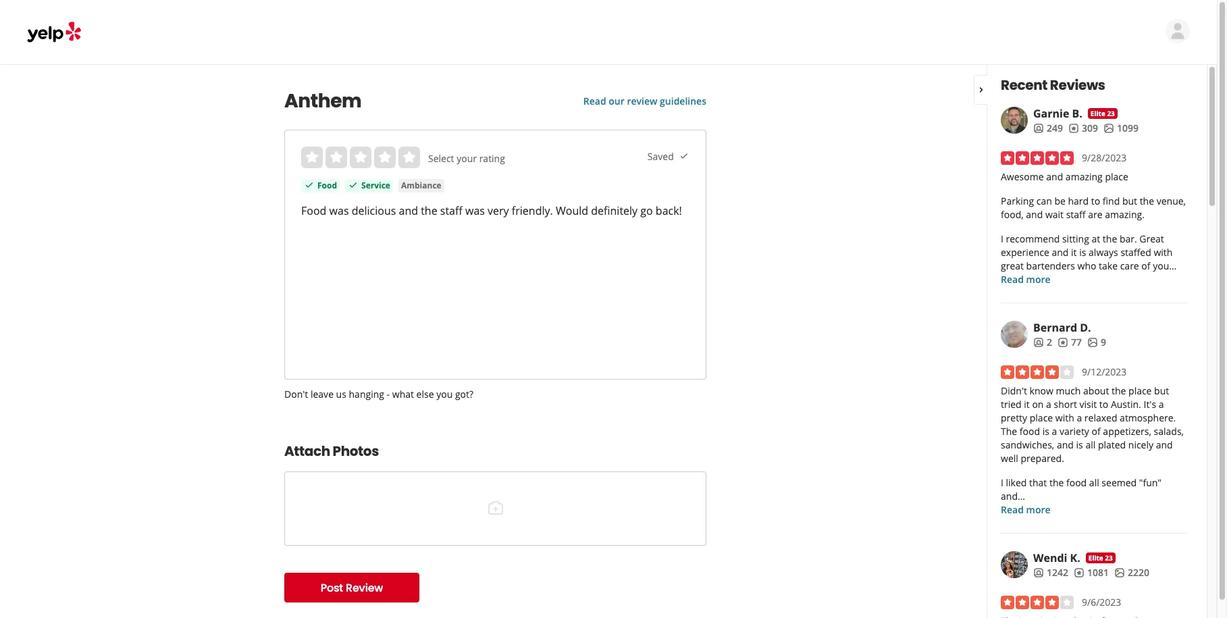 Task type: describe. For each thing, give the bounding box(es) containing it.
parking
[[1001, 195, 1035, 207]]

2 vertical spatial is
[[1077, 439, 1084, 451]]

1099
[[1118, 122, 1139, 134]]

find
[[1103, 195, 1121, 207]]

you…
[[1154, 259, 1177, 272]]

the for didn't know much about the place but tried it on a short visit to austin. it's a pretty place with a relaxed atmosphere. the food is a variety of appetizers, salads, sandwiches, and is all plated nicely and well prepared.
[[1112, 384, 1127, 397]]

2 vertical spatial place
[[1030, 412, 1054, 424]]

9
[[1101, 336, 1107, 349]]

definitely
[[591, 203, 638, 218]]

of inside i recommend sitting at the bar. great experience and it is always staffed with great bartenders who take care of you…
[[1142, 259, 1151, 272]]

salads,
[[1154, 425, 1185, 438]]

prepared.
[[1021, 452, 1065, 465]]

austin.
[[1112, 398, 1142, 411]]

our
[[609, 95, 625, 107]]

experience
[[1001, 246, 1050, 259]]

2220
[[1128, 566, 1150, 579]]

didn't know much about the place but tried it on a short visit to austin. it's a pretty place with a relaxed atmosphere. the food is a variety of appetizers, salads, sandwiches, and is all plated nicely and well prepared.
[[1001, 384, 1185, 465]]

would
[[556, 203, 589, 218]]

bernard
[[1034, 320, 1078, 335]]

to inside parking can be hard to find but the venue, food, and wait staff are amazing.
[[1092, 195, 1101, 207]]

and up be
[[1047, 170, 1064, 183]]

4 star rating image for 2
[[1001, 366, 1074, 379]]

you
[[437, 388, 453, 401]]

wait
[[1046, 208, 1064, 221]]

2
[[1047, 336, 1053, 349]]

more for liked
[[1027, 503, 1051, 516]]

more for can
[[1027, 273, 1051, 286]]

attach photos image
[[488, 500, 504, 516]]

read for awesome
[[1001, 273, 1024, 286]]

reviews element containing 77
[[1058, 336, 1083, 349]]

great
[[1001, 259, 1024, 272]]

with inside didn't know much about the place but tried it on a short visit to austin. it's a pretty place with a relaxed atmosphere. the food is a variety of appetizers, salads, sandwiches, and is all plated nicely and well prepared.
[[1056, 412, 1075, 424]]

food inside i liked that the food all seemed "fun" and…
[[1067, 476, 1087, 489]]

16 friends v2 image
[[1034, 337, 1045, 348]]

attach photos
[[284, 442, 379, 461]]

0 vertical spatial read
[[584, 95, 607, 107]]

post review
[[321, 580, 383, 596]]

read our review guidelines link
[[584, 95, 707, 107]]

and down 'ambiance'
[[399, 203, 418, 218]]

take
[[1099, 259, 1118, 272]]

a left variety
[[1052, 425, 1058, 438]]

leave
[[311, 388, 334, 401]]

0 horizontal spatial staff
[[440, 203, 463, 218]]

i for i recommend sitting at the bar. great experience and it is always staffed with great bartenders who take care of you…
[[1001, 232, 1004, 245]]

23 for k.
[[1106, 553, 1113, 563]]

awesome
[[1001, 170, 1044, 183]]

don't leave us hanging - what else you got?
[[284, 388, 474, 401]]

atmosphere.
[[1120, 412, 1177, 424]]

photo of garnie b. image
[[1001, 107, 1028, 134]]

and…
[[1001, 490, 1026, 503]]

care
[[1121, 259, 1140, 272]]

select your rating
[[428, 152, 505, 165]]

topic service detected in review image
[[348, 180, 359, 191]]

1242
[[1047, 566, 1069, 579]]

topic food detected in review image
[[304, 180, 315, 191]]

23 for b.
[[1108, 109, 1116, 118]]

a right it's
[[1159, 398, 1165, 411]]

bartenders
[[1027, 259, 1076, 272]]

at
[[1092, 232, 1101, 245]]

photos element containing 9
[[1088, 336, 1107, 349]]

elite 23 for garnie b.
[[1091, 109, 1116, 118]]

1 vertical spatial place
[[1129, 384, 1152, 397]]

reviews element for b.
[[1069, 122, 1099, 135]]

visit
[[1080, 398, 1098, 411]]

1 was from the left
[[329, 203, 349, 218]]

awesome and amazing place
[[1001, 170, 1129, 183]]

wendi k.
[[1034, 551, 1081, 566]]

on
[[1033, 398, 1044, 411]]

recent
[[1001, 76, 1048, 95]]

all inside didn't know much about the place but tried it on a short visit to austin. it's a pretty place with a relaxed atmosphere. the food is a variety of appetizers, salads, sandwiches, and is all plated nicely and well prepared.
[[1086, 439, 1096, 451]]

a right 'on'
[[1047, 398, 1052, 411]]

d.
[[1081, 320, 1092, 335]]

parking can be hard to find but the venue, food, and wait staff are amazing.
[[1001, 195, 1187, 221]]

garnie b.
[[1034, 106, 1083, 121]]

pretty
[[1001, 412, 1028, 424]]

us
[[336, 388, 347, 401]]

wendi
[[1034, 551, 1068, 566]]

rating
[[480, 152, 505, 165]]

Food was delicious and the staff was very friendly. Would definitely go back! text field
[[301, 203, 690, 218]]

be
[[1055, 195, 1066, 207]]

k.
[[1071, 551, 1081, 566]]

-
[[387, 388, 390, 401]]

review
[[627, 95, 658, 107]]

well
[[1001, 452, 1019, 465]]

rating element
[[301, 147, 420, 168]]

don't
[[284, 388, 308, 401]]

always
[[1089, 246, 1119, 259]]

about
[[1084, 384, 1110, 397]]

garnie
[[1034, 106, 1070, 121]]

9/12/2023
[[1083, 366, 1127, 378]]

food,
[[1001, 208, 1024, 221]]

else
[[417, 388, 434, 401]]

i liked that the food all seemed "fun" and…
[[1001, 476, 1162, 503]]

food was delicious and the staff was very friendly. would definitely go back!
[[301, 203, 682, 218]]

to inside didn't know much about the place but tried it on a short visit to austin. it's a pretty place with a relaxed atmosphere. the food is a variety of appetizers, salads, sandwiches, and is all plated nicely and well prepared.
[[1100, 398, 1109, 411]]

16 friends v2 image for garnie b.
[[1034, 123, 1045, 134]]

very
[[488, 203, 509, 218]]

249
[[1047, 122, 1064, 134]]

but for find
[[1123, 195, 1138, 207]]

anthem link
[[284, 88, 551, 114]]

food inside didn't know much about the place but tried it on a short visit to austin. it's a pretty place with a relaxed atmosphere. the food is a variety of appetizers, salads, sandwiches, and is all plated nicely and well prepared.
[[1020, 425, 1041, 438]]

with inside i recommend sitting at the bar. great experience and it is always staffed with great bartenders who take care of you…
[[1154, 246, 1173, 259]]

9/6/2023
[[1083, 596, 1122, 609]]

it inside didn't know much about the place but tried it on a short visit to austin. it's a pretty place with a relaxed atmosphere. the food is a variety of appetizers, salads, sandwiches, and is all plated nicely and well prepared.
[[1025, 398, 1030, 411]]

the inside i liked that the food all seemed "fun" and…
[[1050, 476, 1065, 489]]

food for food was delicious and the staff was very friendly. would definitely go back!
[[301, 203, 327, 218]]

is inside i recommend sitting at the bar. great experience and it is always staffed with great bartenders who take care of you…
[[1080, 246, 1087, 259]]

bernard d.
[[1034, 320, 1092, 335]]

2 was from the left
[[466, 203, 485, 218]]

the
[[1001, 425, 1018, 438]]

elite for wendi k.
[[1089, 553, 1104, 563]]

variety
[[1060, 425, 1090, 438]]



Task type: vqa. For each thing, say whether or not it's contained in the screenshot.
Short Rib Hash & Eggs's &
no



Task type: locate. For each thing, give the bounding box(es) containing it.
0 horizontal spatial with
[[1056, 412, 1075, 424]]

0 vertical spatial elite
[[1091, 109, 1106, 118]]

the
[[1140, 195, 1155, 207], [421, 203, 438, 218], [1103, 232, 1118, 245], [1112, 384, 1127, 397], [1050, 476, 1065, 489]]

1 vertical spatial 16 photos v2 image
[[1088, 337, 1099, 348]]

hanging
[[349, 388, 384, 401]]

i for i liked that the food all seemed "fun" and…
[[1001, 476, 1004, 489]]

1 vertical spatial i
[[1001, 476, 1004, 489]]

staff
[[440, 203, 463, 218], [1067, 208, 1086, 221]]

with down short
[[1056, 412, 1075, 424]]

read more button down great
[[1001, 273, 1051, 287]]

2 vertical spatial read
[[1001, 503, 1024, 516]]

ambiance
[[401, 180, 442, 191]]

reviews element for k.
[[1074, 566, 1110, 580]]

place down 9/28/2023
[[1106, 170, 1129, 183]]

1 4 star rating image from the top
[[1001, 366, 1074, 379]]

1 vertical spatial elite 23 link
[[1086, 553, 1116, 564]]

elite
[[1091, 109, 1106, 118], [1089, 553, 1104, 563]]

9/28/2023
[[1083, 151, 1127, 164]]

it inside i recommend sitting at the bar. great experience and it is always staffed with great bartenders who take care of you…
[[1072, 246, 1078, 259]]

0 vertical spatial of
[[1142, 259, 1151, 272]]

reviews element
[[1069, 122, 1099, 135], [1058, 336, 1083, 349], [1074, 566, 1110, 580]]

all down variety
[[1086, 439, 1096, 451]]

place
[[1106, 170, 1129, 183], [1129, 384, 1152, 397], [1030, 412, 1054, 424]]

the inside didn't know much about the place but tried it on a short visit to austin. it's a pretty place with a relaxed atmosphere. the food is a variety of appetizers, salads, sandwiches, and is all plated nicely and well prepared.
[[1112, 384, 1127, 397]]

got?
[[455, 388, 474, 401]]

staff down hard on the right of page
[[1067, 208, 1086, 221]]

is down variety
[[1077, 439, 1084, 451]]

appetizers,
[[1104, 425, 1152, 438]]

elite up 1081
[[1089, 553, 1104, 563]]

16 checkmark v2 image
[[679, 151, 690, 162]]

reviews element containing 309
[[1069, 122, 1099, 135]]

i down 'food,'
[[1001, 232, 1004, 245]]

to up relaxed
[[1100, 398, 1109, 411]]

1 vertical spatial food
[[301, 203, 327, 218]]

1 read more button from the top
[[1001, 273, 1051, 287]]

16 photos v2 image left "9"
[[1088, 337, 1099, 348]]

food right topic food detected in review icon
[[318, 180, 337, 191]]

friends element
[[1034, 122, 1064, 135], [1034, 336, 1053, 349], [1034, 566, 1069, 580]]

to up are
[[1092, 195, 1101, 207]]

all inside i liked that the food all seemed "fun" and…
[[1090, 476, 1100, 489]]

photos element down d.
[[1088, 336, 1107, 349]]

1 vertical spatial 16 friends v2 image
[[1034, 567, 1045, 578]]

0 horizontal spatial it
[[1025, 398, 1030, 411]]

friends element for garnie b.
[[1034, 122, 1064, 135]]

tried
[[1001, 398, 1022, 411]]

0 horizontal spatial but
[[1123, 195, 1138, 207]]

photos element right "309"
[[1104, 122, 1139, 135]]

place down 'on'
[[1030, 412, 1054, 424]]

is up sandwiches,
[[1043, 425, 1050, 438]]

anthem
[[284, 88, 362, 114]]

2 read more button from the top
[[1001, 503, 1051, 517]]

attach
[[284, 442, 330, 461]]

the for i recommend sitting at the bar. great experience and it is always staffed with great bartenders who take care of you…
[[1103, 232, 1118, 245]]

elite for garnie b.
[[1091, 109, 1106, 118]]

it down sitting
[[1072, 246, 1078, 259]]

read more for i liked that the food all seemed "fun" and…
[[1001, 503, 1051, 516]]

1 vertical spatial all
[[1090, 476, 1100, 489]]

read
[[584, 95, 607, 107], [1001, 273, 1024, 286], [1001, 503, 1024, 516]]

jeremy m. image
[[1166, 19, 1191, 43]]

None radio
[[301, 147, 323, 168], [399, 147, 420, 168], [301, 147, 323, 168], [399, 147, 420, 168]]

0 vertical spatial with
[[1154, 246, 1173, 259]]

friends element containing 1242
[[1034, 566, 1069, 580]]

the inside parking can be hard to find but the venue, food, and wait staff are amazing.
[[1140, 195, 1155, 207]]

0 vertical spatial elite 23 link
[[1089, 108, 1118, 119]]

photo of wendi k. image
[[1001, 551, 1028, 578]]

reviews element down bernard d.
[[1058, 336, 1083, 349]]

i inside i liked that the food all seemed "fun" and…
[[1001, 476, 1004, 489]]

who
[[1078, 259, 1097, 272]]

1 vertical spatial friends element
[[1034, 336, 1053, 349]]

0 vertical spatial all
[[1086, 439, 1096, 451]]

read more button down and…
[[1001, 503, 1051, 517]]

1 16 friends v2 image from the top
[[1034, 123, 1045, 134]]

relaxed
[[1085, 412, 1118, 424]]

2 4 star rating image from the top
[[1001, 596, 1074, 610]]

elite 23 up "309"
[[1091, 109, 1116, 118]]

16 review v2 image down k.
[[1074, 567, 1085, 578]]

reviews element down k.
[[1074, 566, 1110, 580]]

1 horizontal spatial with
[[1154, 246, 1173, 259]]

4 star rating image up know at right bottom
[[1001, 366, 1074, 379]]

0 vertical spatial photos element
[[1104, 122, 1139, 135]]

0 vertical spatial 4 star rating image
[[1001, 366, 1074, 379]]

are
[[1089, 208, 1103, 221]]

but for place
[[1155, 384, 1170, 397]]

2 vertical spatial 16 photos v2 image
[[1115, 567, 1126, 578]]

i inside i recommend sitting at the bar. great experience and it is always staffed with great bartenders who take care of you…
[[1001, 232, 1004, 245]]

0 horizontal spatial place
[[1030, 412, 1054, 424]]

16 friends v2 image for wendi k.
[[1034, 567, 1045, 578]]

0 horizontal spatial of
[[1092, 425, 1101, 438]]

2 vertical spatial friends element
[[1034, 566, 1069, 580]]

0 vertical spatial reviews element
[[1069, 122, 1099, 135]]

1 friends element from the top
[[1034, 122, 1064, 135]]

1 vertical spatial read more button
[[1001, 503, 1051, 517]]

and
[[1047, 170, 1064, 183], [399, 203, 418, 218], [1027, 208, 1044, 221], [1052, 246, 1069, 259], [1057, 439, 1074, 451], [1157, 439, 1174, 451]]

photos element right 1081
[[1115, 566, 1150, 580]]

1 horizontal spatial of
[[1142, 259, 1151, 272]]

0 vertical spatial is
[[1080, 246, 1087, 259]]

1 vertical spatial elite 23
[[1089, 553, 1113, 563]]

i recommend sitting at the bar. great experience and it is always staffed with great bartenders who take care of you…
[[1001, 232, 1177, 272]]

but up amazing.
[[1123, 195, 1138, 207]]

the inside i recommend sitting at the bar. great experience and it is always staffed with great bartenders who take care of you…
[[1103, 232, 1118, 245]]

friendly.
[[512, 203, 553, 218]]

photos element
[[1104, 122, 1139, 135], [1088, 336, 1107, 349], [1115, 566, 1150, 580]]

16 review v2 image
[[1069, 123, 1080, 134], [1058, 337, 1069, 348], [1074, 567, 1085, 578]]

0 vertical spatial food
[[1020, 425, 1041, 438]]

food up sandwiches,
[[1020, 425, 1041, 438]]

it
[[1072, 246, 1078, 259], [1025, 398, 1030, 411]]

staff inside parking can be hard to find but the venue, food, and wait staff are amazing.
[[1067, 208, 1086, 221]]

4 star rating image for 1242
[[1001, 596, 1074, 610]]

1 read more from the top
[[1001, 273, 1051, 286]]

16 photos v2 image for k.
[[1115, 567, 1126, 578]]

but inside didn't know much about the place but tried it on a short visit to austin. it's a pretty place with a relaxed atmosphere. the food is a variety of appetizers, salads, sandwiches, and is all plated nicely and well prepared.
[[1155, 384, 1170, 397]]

know
[[1030, 384, 1054, 397]]

post review button
[[284, 573, 420, 603]]

0 vertical spatial friends element
[[1034, 122, 1064, 135]]

of inside didn't know much about the place but tried it on a short visit to austin. it's a pretty place with a relaxed atmosphere. the food is a variety of appetizers, salads, sandwiches, and is all plated nicely and well prepared.
[[1092, 425, 1101, 438]]

elite 23 link
[[1089, 108, 1118, 119], [1086, 553, 1116, 564]]

friends element containing 249
[[1034, 122, 1064, 135]]

77
[[1072, 336, 1083, 349]]

of
[[1142, 259, 1151, 272], [1092, 425, 1101, 438]]

great
[[1140, 232, 1165, 245]]

photos element for b.
[[1104, 122, 1139, 135]]

elite 23 link for b.
[[1089, 108, 1118, 119]]

was
[[329, 203, 349, 218], [466, 203, 485, 218]]

read our review guidelines
[[584, 95, 707, 107]]

friends element down bernard
[[1034, 336, 1053, 349]]

1 vertical spatial read
[[1001, 273, 1024, 286]]

read more
[[1001, 273, 1051, 286], [1001, 503, 1051, 516]]

sitting
[[1063, 232, 1090, 245]]

read down great
[[1001, 273, 1024, 286]]

0 vertical spatial read more
[[1001, 273, 1051, 286]]

it's
[[1144, 398, 1157, 411]]

and down salads,
[[1157, 439, 1174, 451]]

0 vertical spatial place
[[1106, 170, 1129, 183]]

0 horizontal spatial food
[[1020, 425, 1041, 438]]

friends element down the garnie
[[1034, 122, 1064, 135]]

but
[[1123, 195, 1138, 207], [1155, 384, 1170, 397]]

food down topic food detected in review icon
[[301, 203, 327, 218]]

16 photos v2 image left the 1099
[[1104, 123, 1115, 134]]

16 review v2 image down b.
[[1069, 123, 1080, 134]]

reviews element containing 1081
[[1074, 566, 1110, 580]]

16 photos v2 image for b.
[[1104, 123, 1115, 134]]

venue,
[[1157, 195, 1187, 207]]

i left 'liked'
[[1001, 476, 1004, 489]]

a up variety
[[1077, 412, 1083, 424]]

1 horizontal spatial but
[[1155, 384, 1170, 397]]

elite 23 for wendi k.
[[1089, 553, 1113, 563]]

16 friends v2 image
[[1034, 123, 1045, 134], [1034, 567, 1045, 578]]

and inside i recommend sitting at the bar. great experience and it is always staffed with great bartenders who take care of you…
[[1052, 246, 1069, 259]]

1 vertical spatial is
[[1043, 425, 1050, 438]]

1081
[[1088, 566, 1110, 579]]

2 read more from the top
[[1001, 503, 1051, 516]]

2 friends element from the top
[[1034, 336, 1053, 349]]

elite 23
[[1091, 109, 1116, 118], [1089, 553, 1113, 563]]

1 horizontal spatial place
[[1106, 170, 1129, 183]]

go
[[641, 203, 653, 218]]

0 vertical spatial food
[[318, 180, 337, 191]]

0 vertical spatial more
[[1027, 273, 1051, 286]]

4 star rating image down 1242
[[1001, 596, 1074, 610]]

b.
[[1073, 106, 1083, 121]]

"fun"
[[1140, 476, 1162, 489]]

recent reviews
[[1001, 76, 1106, 95]]

more
[[1027, 273, 1051, 286], [1027, 503, 1051, 516]]

back!
[[656, 203, 682, 218]]

review
[[346, 580, 383, 596]]

1 vertical spatial of
[[1092, 425, 1101, 438]]

the up austin.
[[1112, 384, 1127, 397]]

was left very
[[466, 203, 485, 218]]

is up who
[[1080, 246, 1087, 259]]

0 vertical spatial read more button
[[1001, 273, 1051, 287]]

topic service detected in review image
[[348, 180, 359, 191]]

place up it's
[[1129, 384, 1152, 397]]

that
[[1030, 476, 1048, 489]]

elite 23 link for k.
[[1086, 553, 1116, 564]]

is
[[1080, 246, 1087, 259], [1043, 425, 1050, 438], [1077, 439, 1084, 451]]

0 vertical spatial to
[[1092, 195, 1101, 207]]

food for food
[[318, 180, 337, 191]]

16 photos v2 image
[[1104, 123, 1115, 134], [1088, 337, 1099, 348], [1115, 567, 1126, 578]]

but up it's
[[1155, 384, 1170, 397]]

friends element containing 2
[[1034, 336, 1053, 349]]

elite 23 link up "309"
[[1089, 108, 1118, 119]]

5 star rating image
[[1001, 151, 1074, 165]]

2 16 friends v2 image from the top
[[1034, 567, 1045, 578]]

what
[[392, 388, 414, 401]]

the left venue,
[[1140, 195, 1155, 207]]

read more button for i liked that the food all seemed "fun" and…
[[1001, 503, 1051, 517]]

1 vertical spatial to
[[1100, 398, 1109, 411]]

staffed
[[1121, 246, 1152, 259]]

1 vertical spatial food
[[1067, 476, 1087, 489]]

elite 23 up 1081
[[1089, 553, 1113, 563]]

0 vertical spatial but
[[1123, 195, 1138, 207]]

service
[[362, 180, 391, 191]]

the right that
[[1050, 476, 1065, 489]]

friends element down wendi
[[1034, 566, 1069, 580]]

2 vertical spatial photos element
[[1115, 566, 1150, 580]]

but inside parking can be hard to find but the venue, food, and wait staff are amazing.
[[1123, 195, 1138, 207]]

read down and…
[[1001, 503, 1024, 516]]

all
[[1086, 439, 1096, 451], [1090, 476, 1100, 489]]

16 review v2 image for garnie
[[1069, 123, 1080, 134]]

1 vertical spatial 16 review v2 image
[[1058, 337, 1069, 348]]

None radio
[[326, 147, 347, 168], [350, 147, 372, 168], [374, 147, 396, 168], [326, 147, 347, 168], [350, 147, 372, 168], [374, 147, 396, 168]]

0 vertical spatial 16 review v2 image
[[1069, 123, 1080, 134]]

seemed
[[1102, 476, 1137, 489]]

read more for parking can be hard to find but the venue, food, and wait staff are amazing.
[[1001, 273, 1051, 286]]

1 i from the top
[[1001, 232, 1004, 245]]

was down topic service detected in review icon
[[329, 203, 349, 218]]

1 vertical spatial but
[[1155, 384, 1170, 397]]

23 right b.
[[1108, 109, 1116, 118]]

didn't
[[1001, 384, 1028, 397]]

2 vertical spatial 16 review v2 image
[[1074, 567, 1085, 578]]

photos element for k.
[[1115, 566, 1150, 580]]

2 more from the top
[[1027, 503, 1051, 516]]

saved
[[648, 150, 679, 163]]

1 vertical spatial photos element
[[1088, 336, 1107, 349]]

0 horizontal spatial was
[[329, 203, 349, 218]]

short
[[1054, 398, 1078, 411]]

1 horizontal spatial staff
[[1067, 208, 1086, 221]]

read more down and…
[[1001, 503, 1051, 516]]

1 more from the top
[[1027, 273, 1051, 286]]

all left seemed
[[1090, 476, 1100, 489]]

read more down great
[[1001, 273, 1051, 286]]

0 vertical spatial 16 photos v2 image
[[1104, 123, 1115, 134]]

the down 'ambiance'
[[421, 203, 438, 218]]

select
[[428, 152, 454, 165]]

1 vertical spatial it
[[1025, 398, 1030, 411]]

your
[[457, 152, 477, 165]]

16 friends v2 image left 249
[[1034, 123, 1045, 134]]

1 horizontal spatial food
[[1067, 476, 1087, 489]]

read more button for parking can be hard to find but the venue, food, and wait staff are amazing.
[[1001, 273, 1051, 287]]

sandwiches,
[[1001, 439, 1055, 451]]

close sidebar icon image
[[976, 84, 987, 95], [976, 84, 987, 95]]

3 friends element from the top
[[1034, 566, 1069, 580]]

0 vertical spatial it
[[1072, 246, 1078, 259]]

0 vertical spatial 23
[[1108, 109, 1116, 118]]

food right that
[[1067, 476, 1087, 489]]

0 vertical spatial i
[[1001, 232, 1004, 245]]

0 vertical spatial 16 friends v2 image
[[1034, 123, 1045, 134]]

16 review v2 image for wendi
[[1074, 567, 1085, 578]]

post
[[321, 580, 343, 596]]

1 horizontal spatial was
[[466, 203, 485, 218]]

and down variety
[[1057, 439, 1074, 451]]

elite up "309"
[[1091, 109, 1106, 118]]

and down can at right
[[1027, 208, 1044, 221]]

more down that
[[1027, 503, 1051, 516]]

more down the bartenders
[[1027, 273, 1051, 286]]

read left our
[[584, 95, 607, 107]]

reviews element down b.
[[1069, 122, 1099, 135]]

food
[[318, 180, 337, 191], [301, 203, 327, 218]]

309
[[1083, 122, 1099, 134]]

a
[[1047, 398, 1052, 411], [1159, 398, 1165, 411], [1077, 412, 1083, 424], [1052, 425, 1058, 438]]

1 vertical spatial 23
[[1106, 553, 1113, 563]]

1 horizontal spatial it
[[1072, 246, 1078, 259]]

16 photos v2 image left 2220
[[1115, 567, 1126, 578]]

staff down 'ambiance'
[[440, 203, 463, 218]]

photos element containing 2220
[[1115, 566, 1150, 580]]

bar.
[[1120, 232, 1138, 245]]

23 up 1081
[[1106, 553, 1113, 563]]

photo of bernard d. image
[[1001, 321, 1028, 348]]

2 i from the top
[[1001, 476, 1004, 489]]

2 vertical spatial reviews element
[[1074, 566, 1110, 580]]

amazing.
[[1106, 208, 1145, 221]]

it left 'on'
[[1025, 398, 1030, 411]]

with
[[1154, 246, 1173, 259], [1056, 412, 1075, 424]]

of right care
[[1142, 259, 1151, 272]]

1 vertical spatial more
[[1027, 503, 1051, 516]]

2 horizontal spatial place
[[1129, 384, 1152, 397]]

1 vertical spatial elite
[[1089, 553, 1104, 563]]

and inside parking can be hard to find but the venue, food, and wait staff are amazing.
[[1027, 208, 1044, 221]]

1 vertical spatial with
[[1056, 412, 1075, 424]]

1 vertical spatial 4 star rating image
[[1001, 596, 1074, 610]]

0 vertical spatial elite 23
[[1091, 109, 1116, 118]]

friends element for wendi k.
[[1034, 566, 1069, 580]]

elite 23 link up 1081
[[1086, 553, 1116, 564]]

16 review v2 image left 77
[[1058, 337, 1069, 348]]

of down relaxed
[[1092, 425, 1101, 438]]

amazing
[[1066, 170, 1103, 183]]

the for food was delicious and the staff was very friendly. would definitely go back!
[[421, 203, 438, 218]]

4 star rating image
[[1001, 366, 1074, 379], [1001, 596, 1074, 610]]

delicious
[[352, 203, 396, 218]]

plated
[[1099, 439, 1127, 451]]

topic food detected in review image
[[304, 180, 315, 191]]

and up the bartenders
[[1052, 246, 1069, 259]]

1 vertical spatial read more
[[1001, 503, 1051, 516]]

16 friends v2 image down wendi
[[1034, 567, 1045, 578]]

1 vertical spatial reviews element
[[1058, 336, 1083, 349]]

photos element containing 1099
[[1104, 122, 1139, 135]]

with up you…
[[1154, 246, 1173, 259]]

read for didn't
[[1001, 503, 1024, 516]]

the right at
[[1103, 232, 1118, 245]]



